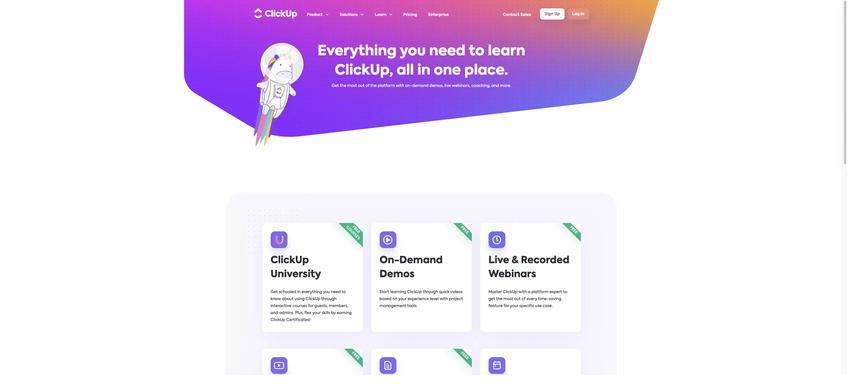 Task type: locate. For each thing, give the bounding box(es) containing it.
of up specific
[[522, 297, 526, 301]]

your right on
[[399, 297, 407, 301]]

platform
[[378, 84, 395, 88], [532, 290, 549, 294]]

1 horizontal spatial get
[[332, 84, 339, 88]]

0 horizontal spatial in
[[298, 290, 301, 294]]

1 horizontal spatial you
[[400, 44, 426, 58]]

clickup inside master clickup with a platform expert to get the most out of every               time-saving feature for your specific use case.
[[503, 290, 518, 294]]

clickup up university
[[271, 256, 309, 266]]

1 vertical spatial most
[[504, 297, 514, 301]]

0 vertical spatial and
[[492, 84, 500, 88]]

0 vertical spatial need
[[430, 44, 466, 58]]

every
[[527, 297, 538, 301]]

2 horizontal spatial to
[[564, 290, 568, 294]]

through up guests,
[[322, 297, 337, 301]]

case.
[[543, 304, 553, 308]]

clickup,
[[335, 64, 394, 78]]

you inside get schooled in everything you need to know about using clickup through interactive courses for guests, members, and admins. plus, flex your skills by earning clickup certificates!
[[323, 290, 330, 294]]

0 vertical spatial with
[[396, 84, 405, 88]]

through up level at the bottom right
[[423, 290, 438, 294]]

0 horizontal spatial with
[[396, 84, 405, 88]]

get
[[332, 84, 339, 88], [271, 290, 278, 294]]

1 vertical spatial out
[[515, 297, 521, 301]]

1 vertical spatial you
[[323, 290, 330, 294]]

1 vertical spatial with
[[519, 290, 527, 294]]

learn button
[[375, 0, 393, 28]]

experience
[[408, 297, 429, 301]]

0 vertical spatial out
[[358, 84, 365, 88]]

and down interactive
[[271, 311, 278, 315]]

your inside master clickup with a platform expert to get the most out of every               time-saving feature for your specific use case.
[[511, 304, 519, 308]]

need inside get schooled in everything you need to know about using clickup through interactive courses for guests, members, and admins. plus, flex your skills by earning clickup certificates!
[[331, 290, 341, 294]]

with left a
[[519, 290, 527, 294]]

need up members,
[[331, 290, 341, 294]]

in up get the most out of the platform with on-demand demos, live webinars, coaching,         and more.
[[418, 64, 431, 78]]

sign up button
[[541, 8, 565, 20]]

1 horizontal spatial of
[[522, 297, 526, 301]]

clickup, all in one place.
[[335, 64, 509, 78]]

1 horizontal spatial most
[[504, 297, 514, 301]]

your left specific
[[511, 304, 519, 308]]

0 vertical spatial you
[[400, 44, 426, 58]]

log in
[[573, 12, 585, 16]]

with inside the start learning clickup through quick videos based on your experience level               with project management tools.
[[440, 297, 448, 301]]

platform left on-
[[378, 84, 395, 88]]

clickup
[[271, 256, 309, 266], [407, 290, 422, 294], [503, 290, 518, 294], [306, 297, 321, 301], [271, 318, 286, 322]]

0 horizontal spatial you
[[323, 290, 330, 294]]

everything
[[302, 290, 323, 294]]

0 horizontal spatial of
[[366, 84, 370, 88]]

the
[[340, 84, 347, 88], [371, 84, 377, 88], [497, 297, 503, 301]]

to up members,
[[342, 290, 346, 294]]

1 vertical spatial need
[[331, 290, 341, 294]]

everything
[[318, 44, 397, 58]]

clickup inside clickup university
[[271, 256, 309, 266]]

platform inside master clickup with a platform expert to get the most out of every               time-saving feature for your specific use case.
[[532, 290, 549, 294]]

1 horizontal spatial your
[[399, 297, 407, 301]]

in for get schooled in everything you need to know about using clickup through interactive courses for guests, members, and admins. plus, flex your skills by earning clickup certificates!
[[298, 290, 301, 294]]

2 horizontal spatial in
[[581, 12, 585, 16]]

pricing
[[404, 13, 417, 17]]

1 horizontal spatial for
[[504, 304, 510, 308]]

know
[[271, 297, 281, 301]]

most down clickup, on the left of page
[[348, 84, 357, 88]]

to
[[469, 44, 485, 58], [342, 290, 346, 294], [564, 290, 568, 294]]

most right get
[[504, 297, 514, 301]]

0 horizontal spatial for
[[308, 304, 314, 308]]

time-
[[539, 297, 549, 301]]

need
[[430, 44, 466, 58], [331, 290, 341, 294]]

0 horizontal spatial platform
[[378, 84, 395, 88]]

platform up time- in the bottom of the page
[[532, 290, 549, 294]]

to inside get schooled in everything you need to know about using clickup through interactive courses for guests, members, and admins. plus, flex your skills by earning clickup certificates!
[[342, 290, 346, 294]]

0 vertical spatial in
[[581, 12, 585, 16]]

main navigation element
[[307, 0, 590, 28]]

your down guests,
[[313, 311, 321, 315]]

0 horizontal spatial and
[[271, 311, 278, 315]]

out down clickup, on the left of page
[[358, 84, 365, 88]]

feature
[[489, 304, 503, 308]]

1 horizontal spatial with
[[440, 297, 448, 301]]

0 vertical spatial get
[[332, 84, 339, 88]]

schooled
[[279, 290, 297, 294]]

1 vertical spatial of
[[522, 297, 526, 301]]

1 vertical spatial get
[[271, 290, 278, 294]]

everything you need to learn
[[318, 44, 526, 58]]

get
[[489, 297, 496, 301]]

1 for from the left
[[308, 304, 314, 308]]

1 vertical spatial platform
[[532, 290, 549, 294]]

and
[[492, 84, 500, 88], [271, 311, 278, 315]]

0 horizontal spatial to
[[342, 290, 346, 294]]

pricing link
[[404, 0, 417, 28]]

in
[[581, 12, 585, 16], [418, 64, 431, 78], [298, 290, 301, 294]]

to right expert
[[564, 290, 568, 294]]

in up using
[[298, 290, 301, 294]]

clickup up experience
[[407, 290, 422, 294]]

1 horizontal spatial in
[[418, 64, 431, 78]]

most
[[348, 84, 357, 88], [504, 297, 514, 301]]

1 horizontal spatial platform
[[532, 290, 549, 294]]

log
[[573, 12, 580, 16]]

0 vertical spatial your
[[399, 297, 407, 301]]

quick
[[439, 290, 450, 294]]

contact sales link
[[503, 0, 531, 28]]

and left more.
[[492, 84, 500, 88]]

0 vertical spatial most
[[348, 84, 357, 88]]

0 horizontal spatial through
[[322, 297, 337, 301]]

the inside master clickup with a platform expert to get the most out of every               time-saving feature for your specific use case.
[[497, 297, 503, 301]]

to inside master clickup with a platform expert to get the most out of every               time-saving feature for your specific use case.
[[564, 290, 568, 294]]

1 vertical spatial in
[[418, 64, 431, 78]]

2 horizontal spatial with
[[519, 290, 527, 294]]

out up specific
[[515, 297, 521, 301]]

0 horizontal spatial out
[[358, 84, 365, 88]]

of
[[366, 84, 370, 88], [522, 297, 526, 301]]

need up the one
[[430, 44, 466, 58]]

0 horizontal spatial need
[[331, 290, 341, 294]]

demos
[[380, 270, 415, 280]]

clickup down "admins."
[[271, 318, 286, 322]]

in right log
[[581, 12, 585, 16]]

1 vertical spatial your
[[511, 304, 519, 308]]

certificates!
[[287, 318, 311, 322]]

through inside the start learning clickup through quick videos based on your experience level               with project management tools.
[[423, 290, 438, 294]]

clickup right master
[[503, 290, 518, 294]]

list
[[307, 0, 503, 28]]

solutions button
[[340, 0, 364, 28]]

sign
[[545, 12, 554, 16]]

for up "flex"
[[308, 304, 314, 308]]

list containing product
[[307, 0, 503, 28]]

members,
[[329, 304, 348, 308]]

2 horizontal spatial your
[[511, 304, 519, 308]]

through
[[423, 290, 438, 294], [322, 297, 337, 301]]

of down clickup, on the left of page
[[366, 84, 370, 88]]

in for clickup, all in one place.
[[418, 64, 431, 78]]

2 for from the left
[[504, 304, 510, 308]]

2 vertical spatial in
[[298, 290, 301, 294]]

earning
[[337, 311, 352, 315]]

1 horizontal spatial through
[[423, 290, 438, 294]]

on-
[[380, 256, 400, 266]]

0 horizontal spatial your
[[313, 311, 321, 315]]

you
[[400, 44, 426, 58], [323, 290, 330, 294]]

1 vertical spatial and
[[271, 311, 278, 315]]

sign up
[[545, 12, 560, 16]]

0 vertical spatial through
[[423, 290, 438, 294]]

a
[[528, 290, 531, 294]]

about
[[282, 297, 294, 301]]

you up all
[[400, 44, 426, 58]]

you right everything
[[323, 290, 330, 294]]

for
[[308, 304, 314, 308], [504, 304, 510, 308]]

live & recorded webinars
[[489, 256, 570, 280]]

to up place.
[[469, 44, 485, 58]]

for inside get schooled in everything you need to know about using clickup through interactive courses for guests, members, and admins. plus, flex your skills by earning clickup certificates!
[[308, 304, 314, 308]]

master clickup with a platform expert to get the most out of every               time-saving feature for your specific use case.
[[489, 290, 568, 308]]

with
[[396, 84, 405, 88], [519, 290, 527, 294], [440, 297, 448, 301]]

get schooled in everything you need to know about using clickup through interactive courses for guests, members, and admins. plus, flex your skills by earning clickup certificates!
[[271, 290, 352, 322]]

for inside master clickup with a platform expert to get the most out of every               time-saving feature for your specific use case.
[[504, 304, 510, 308]]

1 vertical spatial through
[[322, 297, 337, 301]]

1 horizontal spatial out
[[515, 297, 521, 301]]

your
[[399, 297, 407, 301], [511, 304, 519, 308], [313, 311, 321, 315]]

on-demand demos
[[380, 256, 443, 280]]

for right feature
[[504, 304, 510, 308]]

product button
[[307, 0, 329, 28]]

with down quick
[[440, 297, 448, 301]]

with left on-
[[396, 84, 405, 88]]

interactive
[[271, 304, 292, 308]]

0 horizontal spatial most
[[348, 84, 357, 88]]

get inside get schooled in everything you need to know about using clickup through interactive courses for guests, members, and admins. plus, flex your skills by earning clickup certificates!
[[271, 290, 278, 294]]

2 vertical spatial your
[[313, 311, 321, 315]]

out
[[358, 84, 365, 88], [515, 297, 521, 301]]

0 horizontal spatial get
[[271, 290, 278, 294]]

in inside get schooled in everything you need to know about using clickup through interactive courses for guests, members, and admins. plus, flex your skills by earning clickup certificates!
[[298, 290, 301, 294]]

enterprise link
[[429, 0, 449, 28]]

2 vertical spatial with
[[440, 297, 448, 301]]

clickup university
[[271, 256, 321, 280]]

2 horizontal spatial the
[[497, 297, 503, 301]]

contact sales
[[503, 13, 531, 17]]

sales
[[521, 13, 531, 17]]



Task type: describe. For each thing, give the bounding box(es) containing it.
start learning clickup through quick videos based on your experience level               with project management tools.
[[380, 290, 463, 308]]

using
[[295, 297, 305, 301]]

flex
[[305, 311, 312, 315]]

demand
[[413, 84, 429, 88]]

admins.
[[279, 311, 295, 315]]

through inside get schooled in everything you need to know about using clickup through interactive courses for guests, members, and admins. plus, flex your skills by earning clickup certificates!
[[322, 297, 337, 301]]

contact
[[503, 13, 520, 17]]

skills
[[322, 311, 331, 315]]

place.
[[465, 64, 509, 78]]

more.
[[501, 84, 512, 88]]

0 horizontal spatial the
[[340, 84, 347, 88]]

live
[[445, 84, 451, 88]]

learn
[[488, 44, 526, 58]]

product
[[307, 13, 323, 17]]

your inside the start learning clickup through quick videos based on your experience level               with project management tools.
[[399, 297, 407, 301]]

learn
[[375, 13, 387, 17]]

by
[[331, 311, 336, 315]]

plus,
[[295, 311, 304, 315]]

to for clickup university
[[342, 290, 346, 294]]

on
[[393, 297, 398, 301]]

level
[[430, 297, 439, 301]]

in inside log in link
[[581, 12, 585, 16]]

and inside get schooled in everything you need to know about using clickup through interactive courses for guests, members, and admins. plus, flex your skills by earning clickup certificates!
[[271, 311, 278, 315]]

start
[[380, 290, 390, 294]]

live
[[489, 256, 510, 266]]

one
[[434, 64, 461, 78]]

specific
[[520, 304, 535, 308]]

get the most out of the platform with on-demand demos, live webinars, coaching,         and more.
[[332, 84, 512, 88]]

1 horizontal spatial to
[[469, 44, 485, 58]]

solutions
[[340, 13, 358, 17]]

clickup down everything
[[306, 297, 321, 301]]

project
[[449, 297, 463, 301]]

up
[[555, 12, 560, 16]]

guests,
[[315, 304, 328, 308]]

use
[[536, 304, 542, 308]]

&
[[512, 256, 519, 266]]

management
[[380, 304, 407, 308]]

get for get the most out of the platform with on-demand demos, live webinars, coaching,         and more.
[[332, 84, 339, 88]]

0 vertical spatial of
[[366, 84, 370, 88]]

master
[[489, 290, 502, 294]]

log in link
[[568, 8, 590, 20]]

0 vertical spatial platform
[[378, 84, 395, 88]]

videos
[[451, 290, 463, 294]]

courses
[[293, 304, 307, 308]]

recorded
[[521, 256, 570, 266]]

1 horizontal spatial need
[[430, 44, 466, 58]]

of inside master clickup with a platform expert to get the most out of every               time-saving feature for your specific use case.
[[522, 297, 526, 301]]

to for live & recorded webinars
[[564, 290, 568, 294]]

your inside get schooled in everything you need to know about using clickup through interactive courses for guests, members, and admins. plus, flex your skills by earning clickup certificates!
[[313, 311, 321, 315]]

learning
[[391, 290, 406, 294]]

webinars,
[[452, 84, 471, 88]]

based
[[380, 297, 392, 301]]

get for get schooled in everything you need to know about using clickup through interactive courses for guests, members, and admins. plus, flex your skills by earning clickup certificates!
[[271, 290, 278, 294]]

with inside master clickup with a platform expert to get the most out of every               time-saving feature for your specific use case.
[[519, 290, 527, 294]]

1 horizontal spatial and
[[492, 84, 500, 88]]

university
[[271, 270, 321, 280]]

clickup inside the start learning clickup through quick videos based on your experience level               with project management tools.
[[407, 290, 422, 294]]

saving
[[549, 297, 562, 301]]

out inside master clickup with a platform expert to get the most out of every               time-saving feature for your specific use case.
[[515, 297, 521, 301]]

expert
[[550, 290, 563, 294]]

all
[[397, 64, 414, 78]]

most inside master clickup with a platform expert to get the most out of every               time-saving feature for your specific use case.
[[504, 297, 514, 301]]

1 horizontal spatial the
[[371, 84, 377, 88]]

webinars
[[489, 270, 537, 280]]

enterprise
[[429, 13, 449, 17]]

tools.
[[408, 304, 418, 308]]

on-
[[406, 84, 413, 88]]

demand
[[400, 256, 443, 266]]

demos,
[[430, 84, 444, 88]]

coaching,
[[472, 84, 491, 88]]



Task type: vqa. For each thing, say whether or not it's contained in the screenshot.
"cycle," inside You're free to cancel at anytime! When you do, your current plan will last until the end of your billing cycle, unless you choose to downgrade immediately.
no



